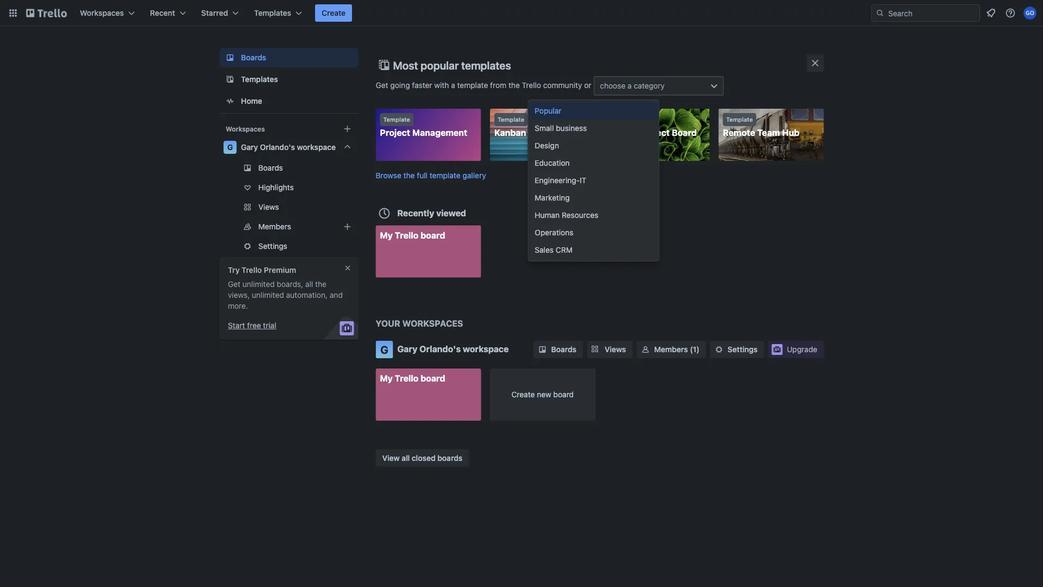 Task type: vqa. For each thing, say whether or not it's contained in the screenshot.
you
no



Task type: describe. For each thing, give the bounding box(es) containing it.
sales crm
[[535, 245, 573, 254]]

all inside button
[[402, 453, 410, 462]]

education
[[535, 158, 570, 167]]

operations
[[535, 228, 574, 237]]

1 vertical spatial views link
[[588, 341, 633, 358]]

template for remote
[[726, 116, 753, 123]]

project inside template simple project board
[[640, 127, 670, 138]]

trello inside try trello premium get unlimited boards, all the views, unlimited automation, and more.
[[242, 266, 262, 274]]

recent button
[[144, 4, 193, 22]]

board
[[672, 127, 697, 138]]

1 horizontal spatial gary orlando's workspace
[[398, 344, 509, 354]]

template kanban template
[[495, 116, 567, 138]]

2 my from the top
[[380, 373, 393, 383]]

engineering-
[[535, 176, 580, 185]]

community
[[543, 81, 582, 90]]

gary orlando (garyorlando) image
[[1024, 7, 1037, 20]]

2 my trello board link from the top
[[376, 369, 481, 421]]

popular
[[421, 59, 459, 71]]

design
[[535, 141, 559, 150]]

browse
[[376, 171, 402, 180]]

boards,
[[277, 280, 303, 289]]

add image
[[341, 220, 354, 233]]

template project management
[[380, 116, 468, 138]]

start
[[228, 321, 245, 330]]

(1)
[[690, 345, 700, 354]]

start free trial
[[228, 321, 276, 330]]

workspaces button
[[73, 4, 141, 22]]

template for kanban
[[498, 116, 525, 123]]

views for the left views link
[[258, 202, 279, 211]]

simple
[[609, 127, 638, 138]]

1 horizontal spatial a
[[628, 81, 632, 90]]

from
[[490, 81, 507, 90]]

0 vertical spatial get
[[376, 81, 388, 90]]

management
[[412, 127, 468, 138]]

highlights
[[258, 183, 294, 192]]

remote
[[723, 127, 756, 138]]

settings for the top settings link
[[258, 242, 287, 251]]

full
[[417, 171, 428, 180]]

1 horizontal spatial orlando's
[[420, 344, 461, 354]]

boards for highlights
[[258, 163, 283, 172]]

1 vertical spatial templates
[[241, 75, 278, 84]]

0 horizontal spatial gary
[[241, 143, 258, 152]]

templates link
[[219, 70, 358, 89]]

create button
[[315, 4, 352, 22]]

boards for views
[[551, 345, 577, 354]]

0 horizontal spatial gary orlando's workspace
[[241, 143, 336, 152]]

0 vertical spatial settings link
[[219, 238, 358, 255]]

views for the bottommost views link
[[605, 345, 626, 354]]

create for create
[[322, 8, 346, 17]]

your workspaces
[[376, 318, 463, 329]]

1 horizontal spatial settings link
[[711, 341, 764, 358]]

business
[[556, 124, 587, 133]]

members link
[[219, 218, 358, 235]]

try trello premium get unlimited boards, all the views, unlimited automation, and more.
[[228, 266, 343, 310]]

0 vertical spatial board
[[421, 230, 445, 240]]

sm image inside settings link
[[714, 344, 725, 355]]

kanban
[[495, 127, 526, 138]]

members for members (1)
[[655, 345, 688, 354]]

0 vertical spatial template
[[457, 81, 488, 90]]

project inside template project management
[[380, 127, 410, 138]]

template remote team hub
[[723, 116, 800, 138]]

sales
[[535, 245, 554, 254]]

create new board
[[512, 390, 574, 399]]

home image
[[224, 95, 237, 108]]

1 my trello board from the top
[[380, 230, 445, 240]]

choose
[[600, 81, 626, 90]]

1 my trello board link from the top
[[376, 225, 481, 277]]

2 my trello board from the top
[[380, 373, 445, 383]]

human
[[535, 211, 560, 220]]

1 vertical spatial unlimited
[[252, 291, 284, 299]]

back to home image
[[26, 4, 67, 22]]

trial
[[263, 321, 276, 330]]

your
[[376, 318, 400, 329]]

boards link for highlights
[[219, 159, 358, 177]]

most
[[393, 59, 418, 71]]

open information menu image
[[1006, 8, 1016, 18]]

starred
[[201, 8, 228, 17]]

most popular templates
[[393, 59, 511, 71]]

faster
[[412, 81, 432, 90]]

Search field
[[885, 5, 980, 21]]

browse the full template gallery link
[[376, 171, 486, 180]]

0 vertical spatial g
[[227, 143, 233, 152]]

create a workspace image
[[341, 122, 354, 135]]

2 vertical spatial board
[[554, 390, 574, 399]]

new
[[537, 390, 552, 399]]

upgrade button
[[769, 341, 824, 358]]



Task type: locate. For each thing, give the bounding box(es) containing it.
orlando's down workspaces
[[420, 344, 461, 354]]

unlimited
[[243, 280, 275, 289], [252, 291, 284, 299]]

resources
[[562, 211, 599, 220]]

unlimited up the views,
[[243, 280, 275, 289]]

template inside template remote team hub
[[726, 116, 753, 123]]

all
[[305, 280, 313, 289], [402, 453, 410, 462]]

0 vertical spatial orlando's
[[260, 143, 295, 152]]

boards
[[438, 453, 463, 462]]

1 horizontal spatial g
[[381, 343, 389, 356]]

recently
[[398, 208, 434, 218]]

2 sm image from the left
[[714, 344, 725, 355]]

the left full
[[404, 171, 415, 180]]

0 horizontal spatial settings
[[258, 242, 287, 251]]

closed
[[412, 453, 436, 462]]

0 horizontal spatial a
[[451, 81, 455, 90]]

1 horizontal spatial sm image
[[714, 344, 725, 355]]

1 horizontal spatial the
[[404, 171, 415, 180]]

starred button
[[195, 4, 246, 22]]

g down your
[[381, 343, 389, 356]]

orlando's up highlights
[[260, 143, 295, 152]]

gary
[[241, 143, 258, 152], [398, 344, 418, 354]]

gary down your workspaces
[[398, 344, 418, 354]]

template up remote
[[726, 116, 753, 123]]

1 vertical spatial gary orlando's workspace
[[398, 344, 509, 354]]

0 horizontal spatial get
[[228, 280, 241, 289]]

0 horizontal spatial workspaces
[[80, 8, 124, 17]]

1 horizontal spatial workspace
[[463, 344, 509, 354]]

0 notifications image
[[985, 7, 998, 20]]

engineering-it
[[535, 176, 587, 185]]

sm image
[[640, 344, 651, 355], [714, 344, 725, 355]]

0 vertical spatial create
[[322, 8, 346, 17]]

0 vertical spatial unlimited
[[243, 280, 275, 289]]

crm
[[556, 245, 573, 254]]

try
[[228, 266, 240, 274]]

1 vertical spatial orlando's
[[420, 344, 461, 354]]

the right from
[[509, 81, 520, 90]]

0 vertical spatial members
[[258, 222, 291, 231]]

template inside template simple project board
[[612, 116, 639, 123]]

0 vertical spatial my
[[380, 230, 393, 240]]

templates up home
[[241, 75, 278, 84]]

1 sm image from the left
[[640, 344, 651, 355]]

0 horizontal spatial views link
[[219, 198, 358, 216]]

the for try trello premium get unlimited boards, all the views, unlimited automation, and more.
[[315, 280, 327, 289]]

viewed
[[437, 208, 466, 218]]

boards link for views
[[534, 341, 583, 358]]

small business
[[535, 124, 587, 133]]

template for project
[[383, 116, 410, 123]]

1 vertical spatial create
[[512, 390, 535, 399]]

template down the going on the left of page
[[383, 116, 410, 123]]

template up simple on the top of page
[[612, 116, 639, 123]]

1 vertical spatial g
[[381, 343, 389, 356]]

all right view
[[402, 453, 410, 462]]

1 horizontal spatial views link
[[588, 341, 633, 358]]

1 vertical spatial boards link
[[219, 159, 358, 177]]

the
[[509, 81, 520, 90], [404, 171, 415, 180], [315, 280, 327, 289]]

sm image
[[537, 344, 548, 355]]

it
[[580, 176, 587, 185]]

project left the board
[[640, 127, 670, 138]]

or
[[584, 81, 592, 90]]

browse the full template gallery
[[376, 171, 486, 180]]

templates button
[[248, 4, 309, 22]]

0 horizontal spatial create
[[322, 8, 346, 17]]

1 horizontal spatial all
[[402, 453, 410, 462]]

gary orlando's workspace down workspaces
[[398, 344, 509, 354]]

boards link up new
[[534, 341, 583, 358]]

and
[[330, 291, 343, 299]]

settings
[[258, 242, 287, 251], [728, 345, 758, 354]]

settings right (1)
[[728, 345, 758, 354]]

get left the going on the left of page
[[376, 81, 388, 90]]

1 vertical spatial settings link
[[711, 341, 764, 358]]

gary down home
[[241, 143, 258, 152]]

0 vertical spatial gary orlando's workspace
[[241, 143, 336, 152]]

gary orlando's workspace
[[241, 143, 336, 152], [398, 344, 509, 354]]

highlights link
[[219, 179, 358, 196]]

1 vertical spatial boards
[[258, 163, 283, 172]]

get
[[376, 81, 388, 90], [228, 280, 241, 289]]

view all closed boards
[[382, 453, 463, 462]]

primary element
[[0, 0, 1044, 26]]

0 vertical spatial templates
[[254, 8, 291, 17]]

view all closed boards button
[[376, 449, 469, 467]]

0 horizontal spatial sm image
[[640, 344, 651, 355]]

0 horizontal spatial views
[[258, 202, 279, 211]]

the up automation,
[[315, 280, 327, 289]]

1 horizontal spatial views
[[605, 345, 626, 354]]

1 vertical spatial workspaces
[[226, 125, 265, 133]]

0 vertical spatial my trello board
[[380, 230, 445, 240]]

a right with
[[451, 81, 455, 90]]

members left (1)
[[655, 345, 688, 354]]

boards right board icon
[[241, 53, 266, 62]]

templates right "starred" dropdown button
[[254, 8, 291, 17]]

0 vertical spatial boards link
[[219, 48, 358, 67]]

get going faster with a template from the trello community or
[[376, 81, 594, 90]]

human resources
[[535, 211, 599, 220]]

template simple project board
[[609, 116, 697, 138]]

gallery
[[463, 171, 486, 180]]

settings link right (1)
[[711, 341, 764, 358]]

board
[[421, 230, 445, 240], [421, 373, 445, 383], [554, 390, 574, 399]]

template board image
[[224, 73, 237, 86]]

project up browse
[[380, 127, 410, 138]]

get inside try trello premium get unlimited boards, all the views, unlimited automation, and more.
[[228, 280, 241, 289]]

settings link
[[219, 238, 358, 255], [711, 341, 764, 358]]

1 vertical spatial views
[[605, 345, 626, 354]]

0 horizontal spatial g
[[227, 143, 233, 152]]

0 horizontal spatial the
[[315, 280, 327, 289]]

premium
[[264, 266, 296, 274]]

1 vertical spatial template
[[430, 171, 461, 180]]

recent
[[150, 8, 175, 17]]

0 vertical spatial views link
[[219, 198, 358, 216]]

2 vertical spatial the
[[315, 280, 327, 289]]

create inside button
[[322, 8, 346, 17]]

0 horizontal spatial members
[[258, 222, 291, 231]]

1 horizontal spatial members
[[655, 345, 688, 354]]

1 vertical spatial settings
[[728, 345, 758, 354]]

0 horizontal spatial workspace
[[297, 143, 336, 152]]

views link
[[219, 198, 358, 216], [588, 341, 633, 358]]

1 vertical spatial board
[[421, 373, 445, 383]]

1 vertical spatial members
[[655, 345, 688, 354]]

0 horizontal spatial orlando's
[[260, 143, 295, 152]]

views,
[[228, 291, 250, 299]]

1 my from the top
[[380, 230, 393, 240]]

my trello board link
[[376, 225, 481, 277], [376, 369, 481, 421]]

0 vertical spatial views
[[258, 202, 279, 211]]

home link
[[219, 91, 358, 111]]

0 vertical spatial settings
[[258, 242, 287, 251]]

create for create new board
[[512, 390, 535, 399]]

2 project from the left
[[640, 127, 670, 138]]

more.
[[228, 301, 248, 310]]

template right full
[[430, 171, 461, 180]]

template inside template project management
[[383, 116, 410, 123]]

0 horizontal spatial settings link
[[219, 238, 358, 255]]

members (1)
[[655, 345, 700, 354]]

gary orlando's workspace up highlights link
[[241, 143, 336, 152]]

workspace
[[297, 143, 336, 152], [463, 344, 509, 354]]

2 vertical spatial boards
[[551, 345, 577, 354]]

choose a category
[[600, 81, 665, 90]]

template up kanban
[[498, 116, 525, 123]]

1 vertical spatial all
[[402, 453, 410, 462]]

workspaces
[[403, 318, 463, 329]]

1 horizontal spatial workspaces
[[226, 125, 265, 133]]

g down home image
[[227, 143, 233, 152]]

settings for rightmost settings link
[[728, 345, 758, 354]]

sm image left members (1)
[[640, 344, 651, 355]]

get up the views,
[[228, 280, 241, 289]]

all inside try trello premium get unlimited boards, all the views, unlimited automation, and more.
[[305, 280, 313, 289]]

0 vertical spatial all
[[305, 280, 313, 289]]

template
[[457, 81, 488, 90], [430, 171, 461, 180]]

the inside try trello premium get unlimited boards, all the views, unlimited automation, and more.
[[315, 280, 327, 289]]

members
[[258, 222, 291, 231], [655, 345, 688, 354]]

views
[[258, 202, 279, 211], [605, 345, 626, 354]]

unlimited down boards,
[[252, 291, 284, 299]]

boards link up the 'templates' link
[[219, 48, 358, 67]]

sm image right (1)
[[714, 344, 725, 355]]

members for members
[[258, 222, 291, 231]]

team
[[758, 127, 780, 138]]

1 horizontal spatial create
[[512, 390, 535, 399]]

0 vertical spatial workspace
[[297, 143, 336, 152]]

1 vertical spatial workspace
[[463, 344, 509, 354]]

0 vertical spatial boards
[[241, 53, 266, 62]]

boards up highlights
[[258, 163, 283, 172]]

home
[[241, 96, 262, 105]]

1 vertical spatial my
[[380, 373, 393, 383]]

all up automation,
[[305, 280, 313, 289]]

board image
[[224, 51, 237, 64]]

0 vertical spatial the
[[509, 81, 520, 90]]

g
[[227, 143, 233, 152], [381, 343, 389, 356]]

1 vertical spatial gary
[[398, 344, 418, 354]]

members down highlights
[[258, 222, 291, 231]]

0 vertical spatial my trello board link
[[376, 225, 481, 277]]

a right choose
[[628, 81, 632, 90]]

recently viewed
[[398, 208, 466, 218]]

1 vertical spatial my trello board
[[380, 373, 445, 383]]

templates inside popup button
[[254, 8, 291, 17]]

1 horizontal spatial gary
[[398, 344, 418, 354]]

automation,
[[286, 291, 328, 299]]

start free trial button
[[228, 320, 276, 331]]

template up the design
[[528, 127, 567, 138]]

marketing
[[535, 193, 570, 202]]

boards link up highlights link
[[219, 159, 358, 177]]

boards
[[241, 53, 266, 62], [258, 163, 283, 172], [551, 345, 577, 354]]

1 horizontal spatial settings
[[728, 345, 758, 354]]

boards right sm icon
[[551, 345, 577, 354]]

1 vertical spatial my trello board link
[[376, 369, 481, 421]]

settings link down 'members' link
[[219, 238, 358, 255]]

with
[[435, 81, 449, 90]]

template down 'templates'
[[457, 81, 488, 90]]

2 vertical spatial boards link
[[534, 341, 583, 358]]

upgrade
[[787, 345, 818, 354]]

1 project from the left
[[380, 127, 410, 138]]

0 horizontal spatial all
[[305, 280, 313, 289]]

the for get going faster with a template from the trello community or
[[509, 81, 520, 90]]

0 horizontal spatial project
[[380, 127, 410, 138]]

popular
[[535, 106, 562, 115]]

1 vertical spatial get
[[228, 280, 241, 289]]

hub
[[782, 127, 800, 138]]

search image
[[876, 9, 885, 17]]

1 vertical spatial the
[[404, 171, 415, 180]]

category
[[634, 81, 665, 90]]

template for simple
[[612, 116, 639, 123]]

workspaces inside popup button
[[80, 8, 124, 17]]

going
[[390, 81, 410, 90]]

view
[[382, 453, 400, 462]]

template
[[383, 116, 410, 123], [498, 116, 525, 123], [612, 116, 639, 123], [726, 116, 753, 123], [528, 127, 567, 138]]

0 vertical spatial workspaces
[[80, 8, 124, 17]]

0 vertical spatial gary
[[241, 143, 258, 152]]

free
[[247, 321, 261, 330]]

my trello board
[[380, 230, 445, 240], [380, 373, 445, 383]]

templates
[[461, 59, 511, 71]]

small
[[535, 124, 554, 133]]

1 horizontal spatial project
[[640, 127, 670, 138]]

2 horizontal spatial the
[[509, 81, 520, 90]]

orlando's
[[260, 143, 295, 152], [420, 344, 461, 354]]

settings up premium
[[258, 242, 287, 251]]

1 horizontal spatial get
[[376, 81, 388, 90]]

boards link
[[219, 48, 358, 67], [219, 159, 358, 177], [534, 341, 583, 358]]



